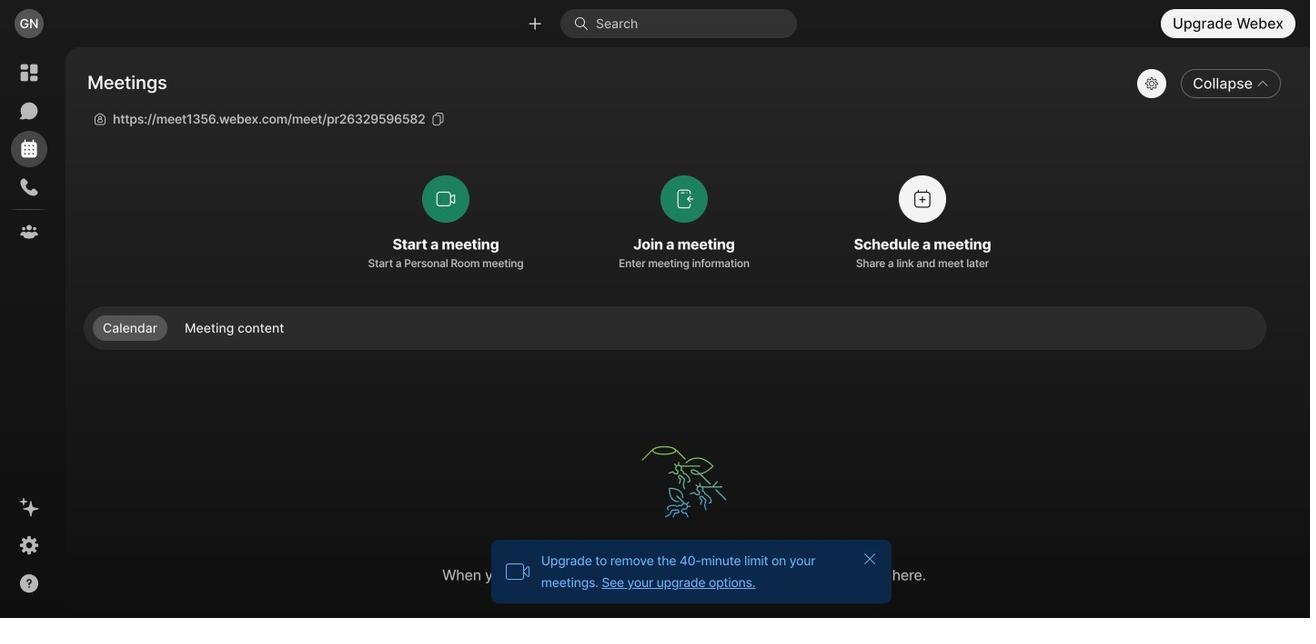 Task type: describe. For each thing, give the bounding box(es) containing it.
cancel_16 image
[[863, 552, 877, 567]]

webex tab list
[[11, 55, 47, 250]]



Task type: locate. For each thing, give the bounding box(es) containing it.
navigation
[[0, 47, 58, 619]]

camera_28 image
[[505, 559, 530, 585]]



Task type: vqa. For each thing, say whether or not it's contained in the screenshot.
navigation
yes



